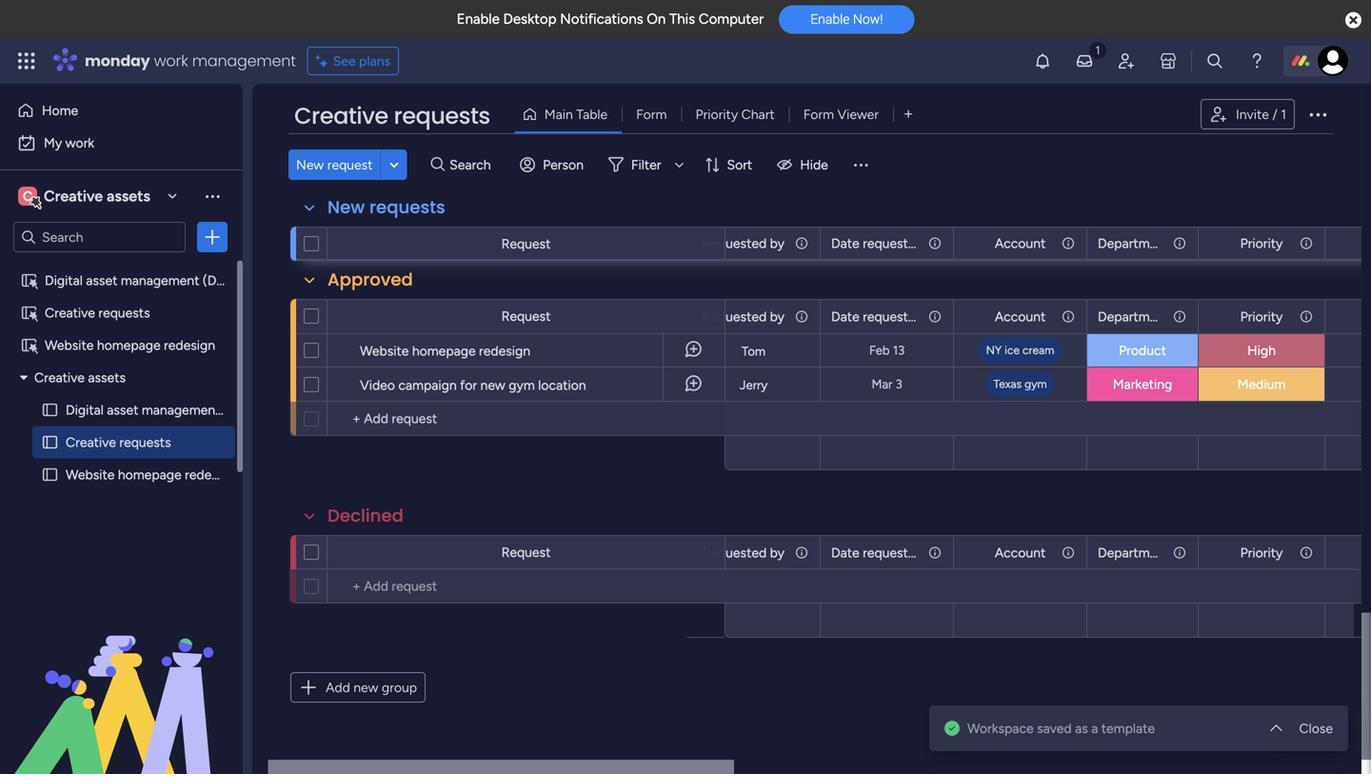 Task type: vqa. For each thing, say whether or not it's contained in the screenshot.
the rightmost changes
no



Task type: locate. For each thing, give the bounding box(es) containing it.
New requests field
[[323, 195, 450, 220]]

0 horizontal spatial gym
[[509, 377, 535, 393]]

options image right 1
[[1307, 103, 1330, 126]]

form for form
[[637, 106, 667, 122]]

public board under template workspace image up caret down image
[[20, 336, 38, 354]]

1 date requested field from the top
[[827, 233, 924, 254]]

2 date requested field from the top
[[827, 306, 924, 327]]

form viewer
[[804, 106, 879, 122]]

1 horizontal spatial form
[[804, 106, 835, 122]]

1 vertical spatial priority field
[[1236, 306, 1289, 327]]

2 request from the top
[[502, 308, 551, 324]]

1 date requested from the top
[[832, 235, 924, 252]]

gym right the texas
[[1025, 377, 1048, 391]]

request for new requests
[[502, 236, 551, 252]]

digital
[[45, 272, 83, 289], [66, 402, 104, 418]]

1 vertical spatial new
[[328, 195, 365, 220]]

1 vertical spatial assets
[[88, 370, 126, 386]]

2 department field from the top
[[1094, 306, 1170, 327]]

select product image
[[17, 51, 36, 71]]

1 horizontal spatial work
[[154, 50, 188, 71]]

1 requested by field from the top
[[698, 233, 790, 254]]

public board image
[[41, 401, 59, 419], [41, 466, 59, 484]]

1 gym from the left
[[509, 377, 535, 393]]

plans
[[359, 53, 391, 69]]

1 public board image from the top
[[41, 401, 59, 419]]

creative right caret down image
[[34, 370, 85, 386]]

2 requested from the top
[[863, 309, 924, 325]]

chart
[[742, 106, 775, 122]]

new for new requests
[[328, 195, 365, 220]]

creative assets
[[44, 187, 150, 205], [34, 370, 126, 386]]

0 vertical spatial requested by
[[703, 235, 785, 252]]

requested by for 1st the requested by field from the top of the page
[[703, 235, 785, 252]]

new down request
[[328, 195, 365, 220]]

0 vertical spatial digital
[[45, 272, 83, 289]]

1 vertical spatial public board under template workspace image
[[20, 336, 38, 354]]

3 request from the top
[[502, 545, 551, 561]]

person
[[543, 157, 584, 173]]

0 vertical spatial new
[[296, 157, 324, 173]]

texas gym
[[994, 377, 1048, 391]]

0 horizontal spatial new
[[296, 157, 324, 173]]

0 vertical spatial creative assets
[[44, 187, 150, 205]]

template
[[1102, 721, 1156, 737]]

digital asset management (dam) for public board under template workspace icon
[[45, 272, 242, 289]]

2 vertical spatial account
[[995, 545, 1046, 561]]

requests
[[394, 100, 490, 132], [370, 195, 446, 220], [98, 305, 150, 321], [119, 434, 171, 451]]

2 vertical spatial date
[[832, 545, 860, 561]]

requested for second the requested by field from the top
[[703, 309, 767, 325]]

column information image for 3rd the requested by field from the top of the page
[[795, 545, 810, 561]]

workspace
[[968, 721, 1034, 737]]

2 vertical spatial department field
[[1094, 543, 1170, 564]]

work for monday
[[154, 50, 188, 71]]

new requests
[[328, 195, 446, 220]]

0 horizontal spatial enable
[[457, 10, 500, 28]]

invite
[[1237, 106, 1270, 122]]

1 department field from the top
[[1094, 233, 1170, 254]]

0 vertical spatial account
[[995, 235, 1046, 252]]

2 requested from the top
[[703, 309, 767, 325]]

1 horizontal spatial options image
[[1307, 103, 1330, 126]]

2 priority field from the top
[[1236, 306, 1289, 327]]

0 vertical spatial requested by field
[[698, 233, 790, 254]]

new right for
[[481, 377, 506, 393]]

2 form from the left
[[804, 106, 835, 122]]

priority chart button
[[682, 99, 790, 130]]

sort button
[[697, 150, 764, 180]]

Requested by field
[[698, 233, 790, 254], [698, 306, 790, 327], [698, 543, 790, 564]]

request for approved
[[502, 308, 551, 324]]

1 request from the top
[[502, 236, 551, 252]]

column information image for second department field from the bottom
[[1173, 309, 1188, 324]]

0 vertical spatial creative requests
[[294, 100, 490, 132]]

0 vertical spatial department
[[1099, 235, 1170, 252]]

2 vertical spatial request
[[502, 545, 551, 561]]

0 horizontal spatial form
[[637, 106, 667, 122]]

assets right caret down image
[[88, 370, 126, 386]]

workspace saved as a template
[[968, 721, 1156, 737]]

public board under template workspace image for website homepage redesign
[[20, 336, 38, 354]]

1 vertical spatial work
[[65, 135, 94, 151]]

1 vertical spatial department
[[1099, 309, 1170, 325]]

creative requests right public board image
[[66, 434, 171, 451]]

Search in workspace field
[[40, 226, 159, 248]]

enable inside button
[[811, 11, 850, 27]]

request
[[502, 236, 551, 252], [502, 308, 551, 324], [502, 545, 551, 561]]

1 date from the top
[[832, 235, 860, 252]]

enable desktop notifications on this computer
[[457, 10, 764, 28]]

marketing
[[1114, 376, 1173, 393]]

work for my
[[65, 135, 94, 151]]

requested
[[703, 235, 767, 252], [703, 309, 767, 325], [703, 545, 767, 561]]

1 horizontal spatial gym
[[1025, 377, 1048, 391]]

0 horizontal spatial options image
[[203, 228, 222, 247]]

form left viewer
[[804, 106, 835, 122]]

ice
[[1005, 343, 1020, 357]]

public board image down public board image
[[41, 466, 59, 484]]

2 date requested from the top
[[832, 309, 924, 325]]

enable
[[457, 10, 500, 28], [811, 11, 850, 27]]

1 form from the left
[[637, 106, 667, 122]]

options image
[[1307, 103, 1330, 126], [203, 228, 222, 247]]

assets up search in workspace field
[[107, 187, 150, 205]]

creative up "new request"
[[294, 100, 388, 132]]

2 vertical spatial priority field
[[1236, 543, 1289, 564]]

digital asset management (dam)
[[45, 272, 242, 289], [66, 402, 263, 418]]

requested by for 3rd the requested by field from the top of the page
[[703, 545, 785, 561]]

1 vertical spatial department field
[[1094, 306, 1170, 327]]

2 date from the top
[[832, 309, 860, 325]]

0 vertical spatial priority field
[[1236, 233, 1289, 254]]

form for form viewer
[[804, 106, 835, 122]]

0 horizontal spatial new
[[354, 680, 379, 696]]

1 priority field from the top
[[1236, 233, 1289, 254]]

0 vertical spatial requested
[[703, 235, 767, 252]]

3 by from the top
[[770, 545, 785, 561]]

1 vertical spatial account field
[[991, 306, 1051, 327]]

redesign
[[164, 337, 215, 353], [479, 343, 531, 359], [185, 467, 236, 483]]

date requested for approved
[[832, 309, 924, 325]]

creative right "c"
[[44, 187, 103, 205]]

search everything image
[[1206, 51, 1225, 71]]

column information image for 'date requested' "field" associated with approved
[[928, 309, 943, 324]]

add new group
[[326, 680, 417, 696]]

form button
[[622, 99, 682, 130]]

lottie animation image
[[0, 582, 243, 775]]

0 vertical spatial public board under template workspace image
[[20, 304, 38, 322]]

list box
[[0, 261, 263, 748]]

hide button
[[770, 150, 840, 180]]

new right add
[[354, 680, 379, 696]]

creative requests up angle down icon
[[294, 100, 490, 132]]

1 vertical spatial account
[[995, 309, 1046, 325]]

by for 1st the requested by field from the top of the page
[[770, 235, 785, 252]]

1 vertical spatial request
[[502, 308, 551, 324]]

department
[[1099, 235, 1170, 252], [1099, 309, 1170, 325], [1099, 545, 1170, 561]]

1 horizontal spatial new
[[328, 195, 365, 220]]

Priority field
[[1236, 233, 1289, 254], [1236, 306, 1289, 327], [1236, 543, 1289, 564]]

1 public board under template workspace image from the top
[[20, 304, 38, 322]]

column information image
[[795, 236, 810, 251], [928, 236, 943, 251], [1061, 236, 1077, 251], [1300, 236, 1315, 251], [1300, 309, 1315, 324]]

1 horizontal spatial enable
[[811, 11, 850, 27]]

/
[[1273, 106, 1278, 122]]

2 enable from the left
[[811, 11, 850, 27]]

1 vertical spatial requested
[[703, 309, 767, 325]]

column information image for second the requested by field from the top
[[795, 309, 810, 324]]

2 department from the top
[[1099, 309, 1170, 325]]

3 date requested field from the top
[[827, 543, 924, 564]]

1 vertical spatial management
[[121, 272, 199, 289]]

2 public board under template workspace image from the top
[[20, 336, 38, 354]]

workspace options image
[[203, 187, 222, 206]]

see plans
[[333, 53, 391, 69]]

1 vertical spatial new
[[354, 680, 379, 696]]

1 requested by from the top
[[703, 235, 785, 252]]

department for 1st department field from the top of the page
[[1099, 235, 1170, 252]]

asset
[[86, 272, 118, 289], [107, 402, 139, 418]]

1 vertical spatial date
[[832, 309, 860, 325]]

management
[[192, 50, 296, 71], [121, 272, 199, 289], [142, 402, 220, 418]]

work right monday
[[154, 50, 188, 71]]

new inside new requests field
[[328, 195, 365, 220]]

notifications
[[560, 10, 644, 28]]

for
[[460, 377, 477, 393]]

by
[[770, 235, 785, 252], [770, 309, 785, 325], [770, 545, 785, 561]]

request for declined
[[502, 545, 551, 561]]

invite / 1 button
[[1201, 99, 1296, 130]]

arrow down image
[[668, 153, 691, 176]]

public board image up public board image
[[41, 401, 59, 419]]

video
[[360, 377, 395, 393]]

options image down workspace options icon
[[203, 228, 222, 247]]

0 vertical spatial request
[[502, 236, 551, 252]]

column information image
[[1173, 236, 1188, 251], [795, 309, 810, 324], [928, 309, 943, 324], [1061, 309, 1077, 324], [1173, 309, 1188, 324], [795, 545, 810, 561], [928, 545, 943, 561], [1061, 545, 1077, 561], [1173, 545, 1188, 561], [1300, 545, 1315, 561]]

new inside new request button
[[296, 157, 324, 173]]

requested for approved
[[863, 309, 924, 325]]

creative requests down search in workspace field
[[45, 305, 150, 321]]

1 by from the top
[[770, 235, 785, 252]]

date requested field for new requests
[[827, 233, 924, 254]]

2 vertical spatial requested by field
[[698, 543, 790, 564]]

account
[[995, 235, 1046, 252], [995, 309, 1046, 325], [995, 545, 1046, 561]]

a
[[1092, 721, 1099, 737]]

0 vertical spatial department field
[[1094, 233, 1170, 254]]

2 vertical spatial by
[[770, 545, 785, 561]]

location
[[538, 377, 586, 393]]

this
[[670, 10, 696, 28]]

desktop
[[504, 10, 557, 28]]

0 vertical spatial by
[[770, 235, 785, 252]]

3 department from the top
[[1099, 545, 1170, 561]]

creative assets right caret down image
[[34, 370, 126, 386]]

work right my
[[65, 135, 94, 151]]

tom
[[742, 344, 766, 359]]

public board under template workspace image down public board under template workspace icon
[[20, 304, 38, 322]]

1 enable from the left
[[457, 10, 500, 28]]

form up filter
[[637, 106, 667, 122]]

0 vertical spatial date
[[832, 235, 860, 252]]

computer
[[699, 10, 764, 28]]

0 vertical spatial requested
[[863, 235, 924, 252]]

2 vertical spatial date requested
[[832, 545, 924, 561]]

1 vertical spatial requested by field
[[698, 306, 790, 327]]

priority
[[696, 106, 739, 122], [1241, 235, 1284, 252], [1241, 309, 1284, 325], [1241, 545, 1284, 561]]

requested
[[863, 235, 924, 252], [863, 309, 924, 325], [863, 545, 924, 561]]

0 vertical spatial public board image
[[41, 401, 59, 419]]

2 vertical spatial date requested field
[[827, 543, 924, 564]]

date requested for new requests
[[832, 235, 924, 252]]

Department field
[[1094, 233, 1170, 254], [1094, 306, 1170, 327], [1094, 543, 1170, 564]]

0 vertical spatial new
[[481, 377, 506, 393]]

3 requested from the top
[[703, 545, 767, 561]]

add new group button
[[291, 673, 426, 703]]

1 department from the top
[[1099, 235, 1170, 252]]

column information image for declined's 'priority' field
[[1300, 545, 1315, 561]]

2 vertical spatial department
[[1099, 545, 1170, 561]]

help image
[[1248, 51, 1267, 71]]

assets
[[107, 187, 150, 205], [88, 370, 126, 386]]

1 image
[[1090, 39, 1107, 61]]

1 vertical spatial (dam)
[[224, 402, 263, 418]]

1
[[1282, 106, 1287, 122]]

date requested
[[832, 235, 924, 252], [832, 309, 924, 325], [832, 545, 924, 561]]

date
[[832, 235, 860, 252], [832, 309, 860, 325], [832, 545, 860, 561]]

None field
[[1360, 233, 1372, 254], [1360, 306, 1372, 327], [1360, 543, 1372, 564], [1360, 233, 1372, 254], [1360, 306, 1372, 327], [1360, 543, 1372, 564]]

gym up + add request text field
[[509, 377, 535, 393]]

2 public board image from the top
[[41, 466, 59, 484]]

1 horizontal spatial new
[[481, 377, 506, 393]]

website homepage redesign
[[45, 337, 215, 353], [360, 343, 531, 359], [66, 467, 236, 483]]

new
[[296, 157, 324, 173], [328, 195, 365, 220]]

work
[[154, 50, 188, 71], [65, 135, 94, 151]]

person button
[[513, 150, 595, 180]]

2 vertical spatial requested
[[863, 545, 924, 561]]

3 requested by field from the top
[[698, 543, 790, 564]]

group
[[382, 680, 417, 696]]

enable left now!
[[811, 11, 850, 27]]

high
[[1248, 343, 1277, 359]]

redesign for public board icon associated with website homepage redesign
[[185, 467, 236, 483]]

enable left desktop
[[457, 10, 500, 28]]

website for public board under template workspace image corresponding to website homepage redesign
[[45, 337, 94, 353]]

3
[[896, 377, 903, 392]]

1 vertical spatial options image
[[203, 228, 222, 247]]

1 vertical spatial digital asset management (dam)
[[66, 402, 263, 418]]

work inside option
[[65, 135, 94, 151]]

2 vertical spatial requested
[[703, 545, 767, 561]]

date requested field for approved
[[827, 306, 924, 327]]

creative requests
[[294, 100, 490, 132], [45, 305, 150, 321], [66, 434, 171, 451]]

2 vertical spatial account field
[[991, 543, 1051, 564]]

1 requested from the top
[[703, 235, 767, 252]]

Search field
[[445, 151, 502, 178]]

option
[[0, 263, 243, 267]]

homepage
[[97, 337, 161, 353], [412, 343, 476, 359], [118, 467, 182, 483]]

0 vertical spatial assets
[[107, 187, 150, 205]]

0 vertical spatial date requested field
[[827, 233, 924, 254]]

new left request
[[296, 157, 324, 173]]

creative assets up search in workspace field
[[44, 187, 150, 205]]

requests down angle down icon
[[370, 195, 446, 220]]

by for second the requested by field from the top
[[770, 309, 785, 325]]

3 priority field from the top
[[1236, 543, 1289, 564]]

public board under template workspace image
[[20, 304, 38, 322], [20, 336, 38, 354]]

0 vertical spatial date requested
[[832, 235, 924, 252]]

3 account field from the top
[[991, 543, 1051, 564]]

1 vertical spatial asset
[[107, 402, 139, 418]]

requested by
[[703, 235, 785, 252], [703, 309, 785, 325], [703, 545, 785, 561]]

Account field
[[991, 233, 1051, 254], [991, 306, 1051, 327], [991, 543, 1051, 564]]

1 vertical spatial by
[[770, 309, 785, 325]]

2 vertical spatial requested by
[[703, 545, 785, 561]]

requested for 1st the requested by field from the top of the page
[[703, 235, 767, 252]]

0 vertical spatial digital asset management (dam)
[[45, 272, 242, 289]]

new inside button
[[354, 680, 379, 696]]

3 requested by from the top
[[703, 545, 785, 561]]

0 horizontal spatial work
[[65, 135, 94, 151]]

1 vertical spatial requested
[[863, 309, 924, 325]]

3 date from the top
[[832, 545, 860, 561]]

1 vertical spatial public board image
[[41, 466, 59, 484]]

Creative requests field
[[290, 100, 495, 132]]

2 by from the top
[[770, 309, 785, 325]]

priority inside button
[[696, 106, 739, 122]]

requested by for second the requested by field from the top
[[703, 309, 785, 325]]

Date requested field
[[827, 233, 924, 254], [827, 306, 924, 327], [827, 543, 924, 564]]

1 requested from the top
[[863, 235, 924, 252]]

1 account from the top
[[995, 235, 1046, 252]]

0 vertical spatial work
[[154, 50, 188, 71]]

1 vertical spatial date requested
[[832, 309, 924, 325]]

+ Add request text field
[[337, 408, 716, 431]]

1 vertical spatial requested by
[[703, 309, 785, 325]]

2 requested by from the top
[[703, 309, 785, 325]]

requested for 3rd the requested by field from the top of the page
[[703, 545, 767, 561]]

new
[[481, 377, 506, 393], [354, 680, 379, 696]]

1 vertical spatial date requested field
[[827, 306, 924, 327]]

filter
[[632, 157, 662, 173]]

0 vertical spatial account field
[[991, 233, 1051, 254]]



Task type: describe. For each thing, give the bounding box(es) containing it.
lottie animation element
[[0, 582, 243, 775]]

1 vertical spatial creative requests
[[45, 305, 150, 321]]

creative inside the workspace selection 'element'
[[44, 187, 103, 205]]

0 vertical spatial management
[[192, 50, 296, 71]]

0 vertical spatial options image
[[1307, 103, 1330, 126]]

date for approved
[[832, 309, 860, 325]]

viewer
[[838, 106, 879, 122]]

main
[[545, 106, 573, 122]]

creative right public board image
[[66, 434, 116, 451]]

now!
[[854, 11, 884, 27]]

form viewer button
[[790, 99, 894, 130]]

3 date requested from the top
[[832, 545, 924, 561]]

approved
[[328, 268, 413, 292]]

main table button
[[515, 99, 622, 130]]

0 vertical spatial (dam)
[[203, 272, 242, 289]]

home link
[[11, 95, 232, 126]]

my
[[44, 135, 62, 151]]

2 vertical spatial management
[[142, 402, 220, 418]]

close
[[1300, 721, 1334, 737]]

ny ice cream
[[987, 343, 1055, 357]]

creative assets inside the workspace selection 'element'
[[44, 187, 150, 205]]

2 account field from the top
[[991, 306, 1051, 327]]

assets inside the workspace selection 'element'
[[107, 187, 150, 205]]

new for new request
[[296, 157, 324, 173]]

my work link
[[11, 128, 232, 158]]

monday
[[85, 50, 150, 71]]

medium
[[1238, 376, 1287, 393]]

invite members image
[[1118, 51, 1137, 71]]

3 account from the top
[[995, 545, 1046, 561]]

my work option
[[11, 128, 232, 158]]

public board image for digital asset management (dam)
[[41, 401, 59, 419]]

texas
[[994, 377, 1022, 391]]

requests up v2 search icon
[[394, 100, 490, 132]]

cream
[[1023, 343, 1055, 357]]

public board under template workspace image for creative requests
[[20, 304, 38, 322]]

workspace selection element
[[18, 185, 153, 210]]

column information image for second account field from the top
[[1061, 309, 1077, 324]]

home option
[[11, 95, 232, 126]]

request
[[327, 157, 373, 173]]

product
[[1120, 343, 1167, 359]]

home
[[42, 102, 78, 119]]

see
[[333, 53, 356, 69]]

monday work management
[[85, 50, 296, 71]]

notifications image
[[1034, 51, 1053, 71]]

requests right public board image
[[119, 434, 171, 451]]

date for new requests
[[832, 235, 860, 252]]

enable now! button
[[780, 5, 915, 34]]

13
[[893, 343, 905, 358]]

2 account from the top
[[995, 309, 1046, 325]]

department for second department field from the bottom
[[1099, 309, 1170, 325]]

c
[[23, 188, 32, 204]]

enable for enable now!
[[811, 11, 850, 27]]

angle down image
[[390, 158, 399, 172]]

creative requests inside field
[[294, 100, 490, 132]]

jerry
[[740, 378, 768, 393]]

feb
[[870, 343, 890, 358]]

enable for enable desktop notifications on this computer
[[457, 10, 500, 28]]

0 vertical spatial asset
[[86, 272, 118, 289]]

campaign
[[399, 377, 457, 393]]

video campaign for new gym location
[[360, 377, 586, 393]]

priority field for new requests
[[1236, 233, 1289, 254]]

creative inside field
[[294, 100, 388, 132]]

mar
[[872, 377, 893, 392]]

invite / 1
[[1237, 106, 1287, 122]]

redesign for public board under template workspace image corresponding to website homepage redesign
[[164, 337, 215, 353]]

workspace image
[[18, 186, 37, 207]]

main table
[[545, 106, 608, 122]]

on
[[647, 10, 666, 28]]

caret down image
[[20, 371, 28, 384]]

column information image for 3rd department field from the top
[[1173, 545, 1188, 561]]

3 department field from the top
[[1094, 543, 1170, 564]]

creative down search in workspace field
[[45, 305, 95, 321]]

public board under template workspace image
[[20, 272, 38, 290]]

feb 13
[[870, 343, 905, 358]]

website for public board icon associated with website homepage redesign
[[66, 467, 115, 483]]

option inside list box
[[0, 263, 243, 267]]

hide
[[801, 157, 829, 173]]

requests down search in workspace field
[[98, 305, 150, 321]]

add view image
[[905, 107, 913, 121]]

declined
[[328, 504, 404, 528]]

digital asset management (dam) for public board icon associated with digital asset management (dam)
[[66, 402, 263, 418]]

new request button
[[289, 150, 381, 180]]

sort
[[727, 157, 753, 173]]

1 account field from the top
[[991, 233, 1051, 254]]

department for 3rd department field from the top
[[1099, 545, 1170, 561]]

update feed image
[[1076, 51, 1095, 71]]

public board image for website homepage redesign
[[41, 466, 59, 484]]

monday marketplace image
[[1160, 51, 1179, 71]]

1 vertical spatial creative assets
[[34, 370, 126, 386]]

see plans button
[[307, 47, 399, 75]]

2 vertical spatial creative requests
[[66, 434, 171, 451]]

help
[[1291, 726, 1325, 746]]

Approved field
[[323, 268, 418, 293]]

requested for new requests
[[863, 235, 924, 252]]

menu image
[[852, 155, 871, 174]]

as
[[1076, 721, 1089, 737]]

priority chart
[[696, 106, 775, 122]]

ny
[[987, 343, 1002, 357]]

mar 3
[[872, 377, 903, 392]]

column information image for third account field
[[1061, 545, 1077, 561]]

2 gym from the left
[[1025, 377, 1048, 391]]

list box containing digital asset management (dam)
[[0, 261, 263, 748]]

close button
[[1292, 714, 1342, 744]]

Declined field
[[323, 504, 409, 529]]

priority field for declined
[[1236, 543, 1289, 564]]

column information image for 1st department field from the top of the page
[[1173, 236, 1188, 251]]

help button
[[1275, 720, 1342, 752]]

table
[[577, 106, 608, 122]]

add
[[326, 680, 350, 696]]

by for 3rd the requested by field from the top of the page
[[770, 545, 785, 561]]

2 requested by field from the top
[[698, 306, 790, 327]]

1 vertical spatial digital
[[66, 402, 104, 418]]

john smith image
[[1319, 46, 1349, 76]]

enable now!
[[811, 11, 884, 27]]

dapulse close image
[[1346, 11, 1362, 30]]

public board image
[[41, 434, 59, 452]]

my work
[[44, 135, 94, 151]]

saved
[[1038, 721, 1072, 737]]

v2 search image
[[431, 154, 445, 176]]

new request
[[296, 157, 373, 173]]

column information image for third 'date requested' "field" from the top of the page
[[928, 545, 943, 561]]

3 requested from the top
[[863, 545, 924, 561]]

filter button
[[601, 150, 691, 180]]



